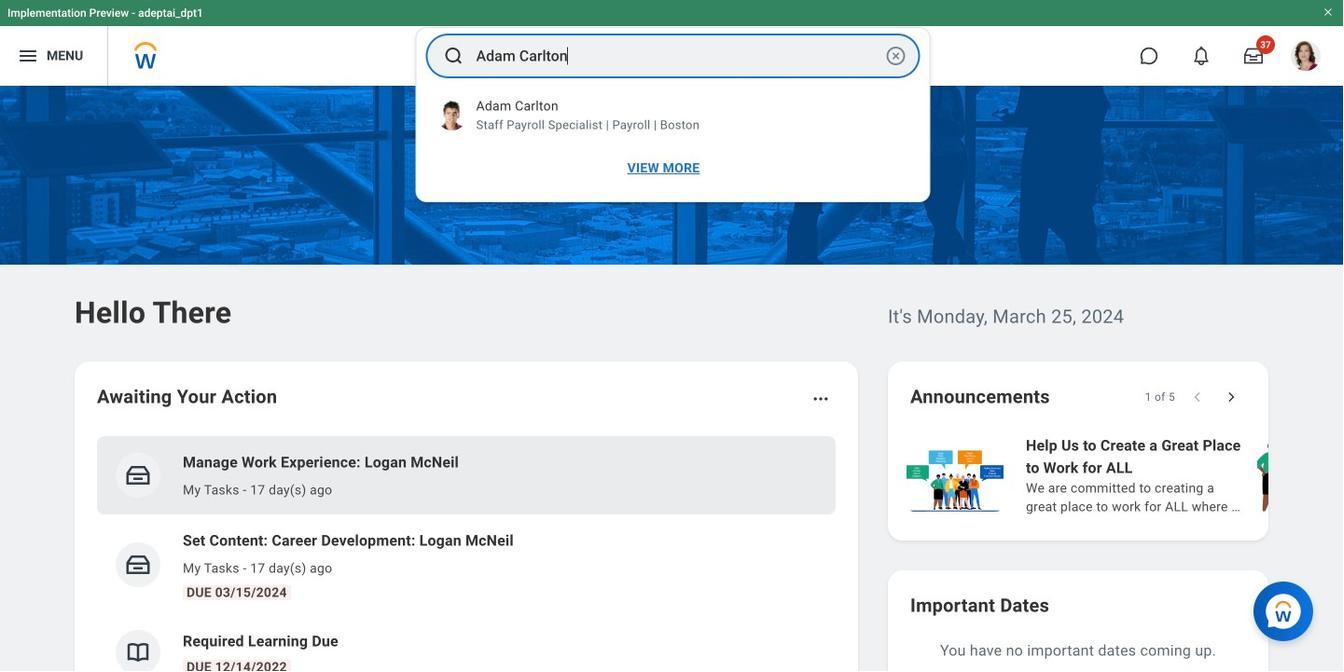 Task type: locate. For each thing, give the bounding box(es) containing it.
Search Workday  search field
[[476, 35, 881, 76]]

banner
[[0, 0, 1343, 86]]

close environment banner image
[[1323, 7, 1334, 18]]

list
[[903, 433, 1343, 519], [97, 436, 836, 672]]

profile logan mcneil image
[[1291, 41, 1321, 75]]

0 vertical spatial inbox image
[[124, 462, 152, 490]]

main content
[[0, 86, 1343, 672]]

status
[[1145, 390, 1175, 405]]

x circle image
[[885, 45, 907, 67]]

chevron right small image
[[1222, 388, 1240, 407]]

None search field
[[416, 27, 930, 202]]

1 vertical spatial inbox image
[[124, 551, 152, 579]]

1 inbox image from the top
[[124, 462, 152, 490]]

1 horizontal spatial list
[[903, 433, 1343, 519]]

notifications large image
[[1192, 47, 1211, 65]]

related actions image
[[811, 390, 830, 409]]

search image
[[443, 45, 465, 67]]

chevron left small image
[[1188, 388, 1207, 407]]

inbox image
[[124, 462, 152, 490], [124, 551, 152, 579]]

suggested results list box
[[416, 90, 929, 190]]

list item
[[97, 436, 836, 515]]



Task type: vqa. For each thing, say whether or not it's contained in the screenshot.
Search Box
yes



Task type: describe. For each thing, give the bounding box(es) containing it.
2 inbox image from the top
[[124, 551, 152, 579]]

inbox large image
[[1244, 47, 1263, 65]]

justify image
[[17, 45, 39, 67]]

0 horizontal spatial list
[[97, 436, 836, 672]]

book open image
[[124, 639, 152, 667]]



